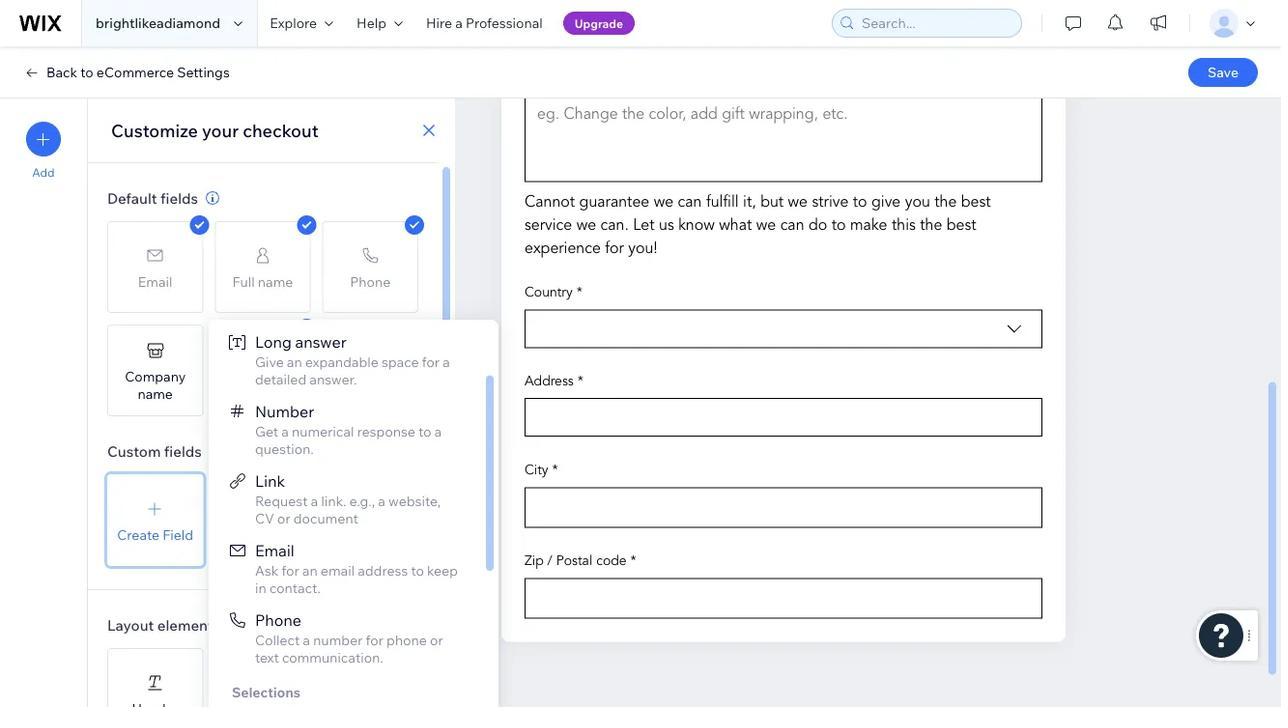 Task type: describe. For each thing, give the bounding box(es) containing it.
a inside 'phone collect a number for phone or text communication.'
[[303, 632, 310, 649]]

number
[[255, 402, 314, 421]]

email ask for an email address to keep in contact.
[[255, 541, 458, 597]]

link.
[[321, 493, 346, 510]]

phone option
[[209, 603, 481, 673]]

company
[[125, 368, 186, 385]]

ecommerce
[[97, 64, 174, 81]]

help
[[357, 14, 386, 31]]

to inside the number get a numerical response to a question.
[[418, 423, 431, 440]]

website,
[[388, 493, 441, 510]]

upgrade button
[[563, 12, 635, 35]]

create
[[117, 526, 160, 543]]

phone
[[255, 611, 301, 630]]

hire a professional link
[[415, 0, 554, 46]]

explore
[[270, 14, 317, 31]]

add button
[[26, 122, 61, 180]]

long
[[255, 332, 292, 352]]

communication.
[[282, 649, 383, 666]]

a left link.
[[311, 493, 318, 510]]

response
[[357, 423, 415, 440]]

answer.
[[310, 371, 357, 388]]

document
[[294, 510, 358, 527]]

back to ecommerce settings button
[[23, 64, 230, 81]]

brightlikeadiamond
[[96, 14, 220, 31]]

answer
[[295, 332, 347, 352]]

to inside email ask for an email address to keep in contact.
[[411, 562, 424, 579]]

phone collect a number for phone or text communication.
[[255, 611, 443, 666]]

keep
[[427, 562, 458, 579]]

phone
[[387, 632, 427, 649]]

text
[[255, 649, 279, 666]]

number get a numerical response to a question.
[[255, 402, 442, 458]]

space
[[382, 354, 419, 371]]

link request a link. e.g., a website, cv or document
[[255, 472, 441, 527]]

number
[[313, 632, 363, 649]]

save button
[[1189, 58, 1258, 87]]

your
[[202, 119, 239, 141]]

a inside long answer give an expandable space for a detailed answer.
[[443, 354, 450, 371]]

customize
[[111, 119, 198, 141]]

for inside email ask for an email address to keep in contact.
[[282, 562, 299, 579]]

company name
[[125, 368, 186, 402]]

back to ecommerce settings
[[46, 64, 230, 81]]

a right the response
[[435, 423, 442, 440]]

in
[[255, 580, 266, 597]]

create field button
[[107, 474, 203, 566]]

or inside 'phone collect a number for phone or text communication.'
[[430, 632, 443, 649]]

to inside button
[[80, 64, 93, 81]]

field
[[163, 526, 193, 543]]

default
[[107, 189, 157, 207]]

question.
[[255, 441, 314, 458]]

create field
[[117, 526, 193, 543]]



Task type: vqa. For each thing, say whether or not it's contained in the screenshot.
rightmost you
no



Task type: locate. For each thing, give the bounding box(es) containing it.
2 vertical spatial to
[[411, 562, 424, 579]]

checkout
[[243, 119, 319, 141]]

elements
[[157, 616, 221, 634]]

an up detailed
[[287, 354, 302, 371]]

to
[[80, 64, 93, 81], [418, 423, 431, 440], [411, 562, 424, 579]]

a inside "hire a professional" link
[[455, 14, 463, 31]]

list box containing long answer
[[209, 255, 499, 707]]

customize your checkout
[[111, 119, 319, 141]]

contact.
[[269, 580, 321, 597]]

for
[[422, 354, 440, 371], [282, 562, 299, 579], [366, 632, 384, 649]]

0 vertical spatial or
[[277, 510, 290, 527]]

layout elements
[[107, 616, 221, 634]]

hire
[[426, 14, 452, 31]]

fields
[[160, 189, 198, 207], [164, 442, 202, 460]]

0 horizontal spatial or
[[277, 510, 290, 527]]

an inside long answer give an expandable space for a detailed answer.
[[287, 354, 302, 371]]

default fields
[[107, 189, 198, 207]]

back
[[46, 64, 77, 81]]

1 vertical spatial an
[[302, 562, 318, 579]]

upgrade
[[575, 16, 623, 30]]

a up question.
[[281, 423, 289, 440]]

a right collect
[[303, 632, 310, 649]]

to left 'keep'
[[411, 562, 424, 579]]

for up contact.
[[282, 562, 299, 579]]

an up contact.
[[302, 562, 318, 579]]

request
[[255, 493, 308, 510]]

fields for default fields
[[160, 189, 198, 207]]

or
[[277, 510, 290, 527], [430, 632, 443, 649]]

numerical
[[292, 423, 354, 440]]

fields right 'default'
[[160, 189, 198, 207]]

0 vertical spatial fields
[[160, 189, 198, 207]]

detailed
[[255, 371, 307, 388]]

1 vertical spatial to
[[418, 423, 431, 440]]

email
[[321, 562, 355, 579]]

0 vertical spatial to
[[80, 64, 93, 81]]

2 horizontal spatial for
[[422, 354, 440, 371]]

collect
[[255, 632, 300, 649]]

get
[[255, 423, 278, 440]]

or inside link request a link. e.g., a website, cv or document
[[277, 510, 290, 527]]

custom fields
[[107, 442, 202, 460]]

an for email
[[302, 562, 318, 579]]

list box
[[209, 255, 499, 707]]

1 vertical spatial or
[[430, 632, 443, 649]]

selections
[[232, 684, 300, 701]]

for inside long answer give an expandable space for a detailed answer.
[[422, 354, 440, 371]]

0 horizontal spatial for
[[282, 562, 299, 579]]

an for long
[[287, 354, 302, 371]]

expandable
[[305, 354, 379, 371]]

a
[[455, 14, 463, 31], [443, 354, 450, 371], [281, 423, 289, 440], [435, 423, 442, 440], [311, 493, 318, 510], [378, 493, 385, 510], [303, 632, 310, 649]]

2 vertical spatial for
[[366, 632, 384, 649]]

or right phone
[[430, 632, 443, 649]]

a right space
[[443, 354, 450, 371]]

save
[[1208, 64, 1239, 81]]

a right hire
[[455, 14, 463, 31]]

fields right custom
[[164, 442, 202, 460]]

0 vertical spatial for
[[422, 354, 440, 371]]

cv
[[255, 510, 274, 527]]

to right back
[[80, 64, 93, 81]]

settings
[[177, 64, 230, 81]]

fields for custom fields
[[164, 442, 202, 460]]

or down request at the left bottom
[[277, 510, 290, 527]]

professional
[[466, 14, 543, 31]]

for left phone
[[366, 632, 384, 649]]

name
[[138, 385, 173, 402]]

for right space
[[422, 354, 440, 371]]

e.g.,
[[349, 493, 375, 510]]

for inside 'phone collect a number for phone or text communication.'
[[366, 632, 384, 649]]

long answer give an expandable space for a detailed answer.
[[255, 332, 450, 388]]

hire a professional
[[426, 14, 543, 31]]

give
[[255, 354, 284, 371]]

0 vertical spatial an
[[287, 354, 302, 371]]

Search... field
[[856, 10, 1016, 37]]

custom
[[107, 442, 161, 460]]

email
[[255, 541, 294, 560]]

to right the response
[[418, 423, 431, 440]]

ask
[[255, 562, 279, 579]]

1 horizontal spatial or
[[430, 632, 443, 649]]

1 horizontal spatial for
[[366, 632, 384, 649]]

1 vertical spatial fields
[[164, 442, 202, 460]]

1 vertical spatial for
[[282, 562, 299, 579]]

an inside email ask for an email address to keep in contact.
[[302, 562, 318, 579]]

an
[[287, 354, 302, 371], [302, 562, 318, 579]]

a right e.g., on the bottom left of page
[[378, 493, 385, 510]]

address
[[358, 562, 408, 579]]

help button
[[345, 0, 415, 46]]

link
[[255, 472, 285, 491]]

add
[[32, 165, 55, 180]]

layout
[[107, 616, 154, 634]]



